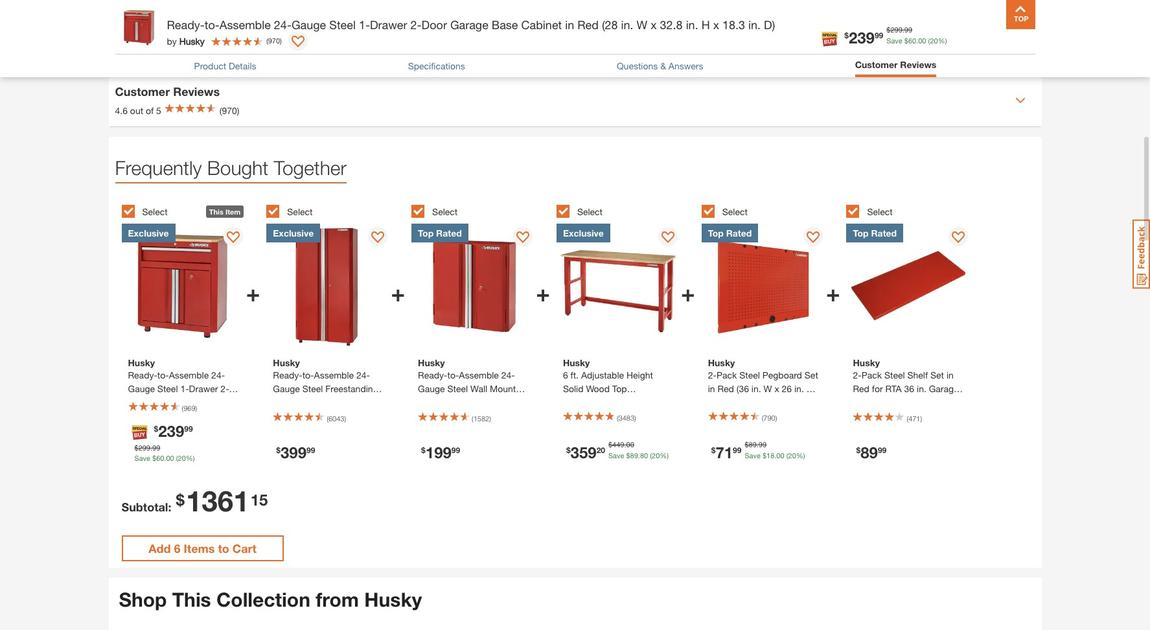 Task type: vqa. For each thing, say whether or not it's contained in the screenshot.
Combo inside the Milwaukee M18 FUEL 18V Lithium-Ion Brushless Cordless Hammer Drill & Impact Driver Combo Kit (2-Tool) w/1/2 in. Impact Wrench
no



Task type: locate. For each thing, give the bounding box(es) containing it.
for left "rta"
[[872, 383, 883, 394]]

select inside 6 / 6 group
[[868, 206, 893, 217]]

0 vertical spatial to
[[592, 410, 600, 421]]

shelf
[[908, 369, 928, 380]]

save inside '$ 359 20 $ 449 . 00 save $ 89 . 80 ( 20 %)'
[[609, 451, 624, 459]]

d) inside husky ready-to-assemble 24- gauge steel freestanding garage cabinet in red (36.6 in. w x 72 in. h x 18.3 in. d)
[[285, 424, 294, 435]]

) for x
[[490, 414, 491, 423]]

(28 left 32.8
[[602, 18, 618, 32]]

2 top rated from the left
[[708, 227, 752, 238]]

18
[[767, 451, 775, 459]]

1 + from the left
[[246, 278, 260, 306]]

& for questions & answers
[[661, 60, 666, 71]]

2 + from the left
[[391, 278, 405, 306]]

husky inside husky 6 ft. adjustable height solid wood top workbench in red for ready to assemble steel garage storage system
[[563, 357, 590, 368]]

2 system from the left
[[708, 424, 739, 435]]

1 vertical spatial customer
[[115, 84, 170, 99]]

customer reviews button
[[855, 58, 937, 74], [855, 58, 937, 71]]

assemble inside husky 6 ft. adjustable height solid wood top workbench in red for ready to assemble steel garage storage system
[[602, 410, 642, 421]]

0 vertical spatial $ 239 99
[[845, 28, 884, 46]]

0 horizontal spatial 89
[[630, 451, 638, 459]]

top inside 5 / 6 group
[[708, 227, 724, 238]]

( inside '$ 359 20 $ 449 . 00 save $ 89 . 80 ( 20 %)'
[[650, 451, 652, 459]]

1 vertical spatial $ 299 . 99 save $ 60 . 00 ( 20 %)
[[135, 443, 195, 462]]

89
[[749, 440, 757, 449], [861, 443, 878, 461], [630, 451, 638, 459]]

steel inside "husky ready-to-assemble 24- gauge steel wall mounted garage cabinet in red (28 in. w x 29.7 in. h x 12 in. d)"
[[448, 383, 468, 394]]

answers inside questions & answers 112 questions
[[186, 31, 234, 45]]

husky ready-to-assemble 24- gauge steel freestanding garage cabinet in red (36.6 in. w x 72 in. h x 18.3 in. d)
[[273, 357, 385, 435]]

2 horizontal spatial for
[[872, 383, 883, 394]]

gauge for 399
[[273, 383, 300, 394]]

1 horizontal spatial $ 239 99
[[845, 28, 884, 46]]

1 horizontal spatial set
[[931, 369, 944, 380]]

husky for husky ready-to-assemble 24- gauge steel wall mounted garage cabinet in red (28 in. w x 29.7 in. h x 12 in. d)
[[418, 357, 445, 368]]

0 horizontal spatial reviews
[[173, 84, 220, 99]]

1 horizontal spatial 60
[[909, 36, 917, 44]]

5 select from the left
[[723, 206, 748, 217]]

garage right 36
[[929, 383, 959, 394]]

w left 32.8
[[637, 18, 648, 32]]

this right shop
[[172, 588, 211, 611]]

pack inside the husky 2-pack steel pegboard set in red (36 in. w x 26 in. h) for ready-to-assemble steel garage storage system
[[717, 369, 737, 380]]

0 horizontal spatial h
[[351, 410, 357, 421]]

1 horizontal spatial 2-
[[708, 369, 717, 380]]

gauge up (36.6
[[273, 383, 300, 394]]

select for husky 6 ft. adjustable height solid wood top workbench in red for ready to assemble steel garage storage system
[[577, 206, 603, 217]]

w left 26
[[764, 383, 772, 394]]

1 horizontal spatial answers
[[669, 60, 704, 71]]

1 horizontal spatial system
[[708, 424, 739, 435]]

0 horizontal spatial storage
[[595, 424, 627, 435]]

adjustable
[[581, 369, 624, 380]]

24- inside "husky ready-to-assemble 24- gauge steel wall mounted garage cabinet in red (28 in. w x 29.7 in. h x 12 in. d)"
[[502, 369, 515, 380]]

1 vertical spatial storage
[[595, 424, 627, 435]]

2- for husky 2-pack steel pegboard set in red (36 in. w x 26 in. h) for ready-to-assemble steel garage storage system
[[708, 369, 717, 380]]

x left 32.8
[[651, 18, 657, 32]]

rated for 89
[[871, 227, 897, 238]]

2 horizontal spatial top rated
[[853, 227, 897, 238]]

& right product image
[[175, 31, 183, 45]]

0 vertical spatial &
[[175, 31, 183, 45]]

1 vertical spatial 6
[[174, 541, 181, 555]]

71
[[716, 443, 733, 461]]

4 + from the left
[[681, 278, 695, 306]]

for down "height"
[[640, 396, 651, 408]]

2 pack from the left
[[862, 369, 882, 380]]

1 horizontal spatial customer
[[855, 59, 898, 70]]

0 horizontal spatial 18.3
[[367, 410, 385, 421]]

w left 29.7
[[430, 410, 439, 421]]

1 vertical spatial 239
[[158, 422, 184, 440]]

answers up product
[[186, 31, 234, 45]]

0 horizontal spatial rated
[[436, 227, 462, 238]]

00
[[919, 36, 927, 44], [627, 440, 634, 449], [777, 451, 785, 459], [166, 454, 174, 462]]

top button
[[1006, 0, 1035, 29]]

this item
[[209, 207, 241, 216]]

ready-
[[167, 18, 205, 32], [273, 369, 302, 380], [418, 369, 448, 380], [722, 396, 751, 408]]

2 horizontal spatial 24-
[[502, 369, 515, 380]]

1 select from the left
[[142, 206, 168, 217]]

$ 199 99
[[421, 443, 460, 461]]

top for husky 2-pack steel pegboard set in red (36 in. w x 26 in. h) for ready-to-assemble steel garage storage system
[[708, 227, 724, 238]]

1 horizontal spatial 89
[[749, 440, 757, 449]]

2 select from the left
[[287, 206, 313, 217]]

2 exclusive from the left
[[273, 227, 314, 238]]

h inside husky ready-to-assemble 24- gauge steel freestanding garage cabinet in red (36.6 in. w x 72 in. h x 18.3 in. d)
[[351, 410, 357, 421]]

gauge
[[292, 18, 326, 32], [273, 383, 300, 394], [418, 383, 445, 394]]

0 horizontal spatial 239
[[158, 422, 184, 440]]

h right 32.8
[[702, 18, 710, 32]]

red inside "husky ready-to-assemble 24- gauge steel wall mounted garage cabinet in red (28 in. w x 29.7 in. h x 12 in. d)"
[[494, 396, 511, 408]]

x left 29.7
[[441, 410, 446, 421]]

1 horizontal spatial customer reviews
[[855, 59, 937, 70]]

display image for husky 2-pack steel shelf set in red for rta 36 in. garage cabinet
[[952, 231, 965, 244]]

x left 12
[[490, 410, 494, 421]]

24- inside husky ready-to-assemble 24- gauge steel freestanding garage cabinet in red (36.6 in. w x 72 in. h x 18.3 in. d)
[[356, 369, 370, 380]]

garage inside "husky ready-to-assemble 24- gauge steel wall mounted garage cabinet in red (28 in. w x 29.7 in. h x 12 in. d)"
[[418, 396, 448, 408]]

(28 inside "husky ready-to-assemble 24- gauge steel wall mounted garage cabinet in red (28 in. w x 29.7 in. h x 12 in. d)"
[[513, 396, 526, 408]]

&
[[175, 31, 183, 45], [661, 60, 666, 71]]

steel up (36
[[740, 369, 760, 380]]

( inside 1 / 6 group
[[176, 454, 178, 462]]

0 horizontal spatial display image
[[227, 231, 240, 244]]

select inside 5 / 6 group
[[723, 206, 748, 217]]

in
[[565, 18, 574, 32], [947, 369, 954, 380], [708, 383, 715, 394], [339, 396, 347, 408], [485, 396, 492, 408], [612, 396, 619, 408]]

1 vertical spatial this
[[172, 588, 211, 611]]

in inside husky 2-pack steel shelf set in red for rta 36 in. garage cabinet
[[947, 369, 954, 380]]

h
[[702, 18, 710, 32], [351, 410, 357, 421], [481, 410, 487, 421]]

1 horizontal spatial &
[[661, 60, 666, 71]]

239 inside 1 / 6 group
[[158, 422, 184, 440]]

(
[[929, 36, 930, 44], [266, 36, 268, 45], [617, 414, 619, 422], [762, 414, 764, 422], [327, 414, 329, 423], [472, 414, 474, 423], [907, 414, 909, 423], [650, 451, 652, 459], [787, 451, 789, 459], [176, 454, 178, 462]]

1 system from the left
[[630, 424, 660, 435]]

husky 2-pack steel pegboard set in red (36 in. w x 26 in. h) for ready-to-assemble steel garage storage system
[[708, 357, 819, 435]]

assemble up freestanding
[[314, 369, 354, 380]]

24- up freestanding
[[356, 369, 370, 380]]

0 horizontal spatial for
[[640, 396, 651, 408]]

rated for 199
[[436, 227, 462, 238]]

1 horizontal spatial d)
[[418, 424, 427, 435]]

set inside the husky 2-pack steel pegboard set in red (36 in. w x 26 in. h) for ready-to-assemble steel garage storage system
[[805, 369, 819, 380]]

door
[[422, 18, 447, 32]]

0 vertical spatial customer reviews
[[855, 59, 937, 70]]

customer reviews
[[855, 59, 937, 70], [115, 84, 220, 99]]

system up 71
[[708, 424, 739, 435]]

feedback link image
[[1133, 219, 1151, 289]]

h right 6043
[[351, 410, 357, 421]]

5 + from the left
[[826, 278, 840, 306]]

0 horizontal spatial to
[[218, 541, 229, 555]]

2 horizontal spatial display image
[[662, 231, 675, 244]]

display image
[[292, 36, 305, 49], [372, 231, 385, 244], [807, 231, 820, 244], [952, 231, 965, 244]]

3 select from the left
[[432, 206, 458, 217]]

garage right 'door'
[[450, 18, 489, 32]]

1 horizontal spatial 24-
[[356, 369, 370, 380]]

select inside 4 / 6 group
[[577, 206, 603, 217]]

0 horizontal spatial 299
[[138, 443, 150, 452]]

gauge inside husky ready-to-assemble 24- gauge steel freestanding garage cabinet in red (36.6 in. w x 72 in. h x 18.3 in. d)
[[273, 383, 300, 394]]

reviews
[[901, 59, 937, 70], [173, 84, 220, 99]]

gauge left 'wall'
[[418, 383, 445, 394]]

)
[[280, 36, 282, 45], [635, 414, 636, 422], [776, 414, 777, 422], [344, 414, 346, 423], [490, 414, 491, 423], [921, 414, 922, 423]]

$
[[887, 25, 891, 34], [845, 30, 849, 40], [905, 36, 909, 44], [154, 424, 158, 433], [609, 440, 613, 449], [745, 440, 749, 449], [135, 443, 138, 452], [276, 445, 281, 455], [421, 445, 426, 455], [566, 445, 571, 455], [712, 445, 716, 455], [857, 445, 861, 455], [626, 451, 630, 459], [763, 451, 767, 459], [152, 454, 156, 462], [176, 490, 185, 509]]

exclusive inside 2 / 6 group
[[273, 227, 314, 238]]

0 horizontal spatial d)
[[285, 424, 294, 435]]

2 horizontal spatial 89
[[861, 443, 878, 461]]

top rated
[[418, 227, 462, 238], [708, 227, 752, 238], [853, 227, 897, 238]]

0 horizontal spatial (28
[[513, 396, 526, 408]]

( 471 )
[[907, 414, 922, 423]]

system down 3483
[[630, 424, 660, 435]]

1 display image from the left
[[227, 231, 240, 244]]

cabinet
[[521, 18, 562, 32], [305, 396, 337, 408], [450, 396, 482, 408], [853, 396, 885, 408]]

1 vertical spatial 299
[[138, 443, 150, 452]]

1 set from the left
[[805, 369, 819, 380]]

for up 71
[[708, 396, 719, 408]]

add 6 items to cart button
[[122, 535, 284, 561]]

$ 299 . 99 save $ 60 . 00 ( 20 %)
[[887, 25, 947, 44], [135, 443, 195, 462]]

) for ready-
[[776, 414, 777, 422]]

1 rated from the left
[[436, 227, 462, 238]]

1582
[[474, 414, 490, 423]]

husky for husky 2-pack steel shelf set in red for rta 36 in. garage cabinet
[[853, 357, 880, 368]]

00 inside '$ 359 20 $ 449 . 00 save $ 89 . 80 ( 20 %)'
[[627, 440, 634, 449]]

1 horizontal spatial 6
[[563, 369, 568, 380]]

1 vertical spatial $ 239 99
[[154, 422, 193, 440]]

set for shelf
[[931, 369, 944, 380]]

89 inside $ 71 99 $ 89 . 99 save $ 18 . 00 ( 20 %)
[[749, 440, 757, 449]]

display image inside 5 / 6 group
[[807, 231, 820, 244]]

rated inside 5 / 6 group
[[726, 227, 752, 238]]

to left the cart
[[218, 541, 229, 555]]

pack inside husky 2-pack steel shelf set in red for rta 36 in. garage cabinet
[[862, 369, 882, 380]]

2 horizontal spatial h
[[702, 18, 710, 32]]

assemble down 26
[[763, 396, 803, 408]]

5 / 6 group
[[702, 197, 840, 480]]

6 select from the left
[[868, 206, 893, 217]]

pack left shelf
[[862, 369, 882, 380]]

+ inside 1 / 6 group
[[246, 278, 260, 306]]

display image
[[227, 231, 240, 244], [517, 231, 530, 244], [662, 231, 675, 244]]

1 horizontal spatial top rated
[[708, 227, 752, 238]]

6 inside husky 6 ft. adjustable height solid wood top workbench in red for ready to assemble steel garage storage system
[[563, 369, 568, 380]]

x
[[651, 18, 657, 32], [713, 18, 719, 32], [775, 383, 780, 394], [319, 410, 323, 421], [360, 410, 364, 421], [441, 410, 446, 421], [490, 410, 494, 421]]

steel inside husky ready-to-assemble 24- gauge steel freestanding garage cabinet in red (36.6 in. w x 72 in. h x 18.3 in. d)
[[302, 383, 323, 394]]

from
[[316, 588, 359, 611]]

0 vertical spatial $ 299 . 99 save $ 60 . 00 ( 20 %)
[[887, 25, 947, 44]]

18.3 right 32.8
[[723, 18, 745, 32]]

6
[[563, 369, 568, 380], [174, 541, 181, 555]]

72
[[326, 410, 336, 421]]

product details
[[194, 60, 256, 71]]

0 vertical spatial storage
[[764, 410, 795, 421]]

0 vertical spatial answers
[[186, 31, 234, 45]]

20
[[930, 36, 938, 44], [597, 445, 605, 455], [652, 451, 660, 459], [789, 451, 796, 459], [178, 454, 186, 462]]

storage down 26
[[764, 410, 795, 421]]

freestanding
[[326, 383, 378, 394]]

1 pack from the left
[[717, 369, 737, 380]]

0 vertical spatial this
[[209, 207, 224, 216]]

6043
[[329, 414, 344, 423]]

storage up the 449
[[595, 424, 627, 435]]

0 horizontal spatial 6
[[174, 541, 181, 555]]

1 horizontal spatial 239
[[849, 28, 875, 46]]

set right shelf
[[931, 369, 944, 380]]

3 exclusive from the left
[[563, 227, 604, 238]]

rated inside 6 / 6 group
[[871, 227, 897, 238]]

customer
[[855, 59, 898, 70], [115, 84, 170, 99]]

) inside 2 / 6 group
[[344, 414, 346, 423]]

$ 239 99
[[845, 28, 884, 46], [154, 422, 193, 440]]

husky inside "husky ready-to-assemble 24- gauge steel wall mounted garage cabinet in red (28 in. w x 29.7 in. h x 12 in. d)"
[[418, 357, 445, 368]]

1 horizontal spatial h
[[481, 410, 487, 421]]

storage
[[764, 410, 795, 421], [595, 424, 627, 435]]

2 set from the left
[[931, 369, 944, 380]]

rta
[[886, 383, 902, 394]]

0 vertical spatial 239
[[849, 28, 875, 46]]

1 horizontal spatial exclusive
[[273, 227, 314, 238]]

) for 72
[[344, 414, 346, 423]]

26
[[782, 383, 792, 394]]

0 vertical spatial 299
[[891, 25, 903, 34]]

steel left freestanding
[[302, 383, 323, 394]]

display image for husky 6 ft. adjustable height solid wood top workbench in red for ready to assemble steel garage storage system
[[662, 231, 675, 244]]

frequently bought together
[[115, 156, 347, 179]]

exclusive for husky ready-to-assemble 24- gauge steel freestanding garage cabinet in red (36.6 in. w x 72 in. h x 18.3 in. d)
[[273, 227, 314, 238]]

to- inside husky ready-to-assemble 24- gauge steel freestanding garage cabinet in red (36.6 in. w x 72 in. h x 18.3 in. d)
[[302, 369, 314, 380]]

0 horizontal spatial 60
[[156, 454, 164, 462]]

x left 72
[[319, 410, 323, 421]]

(28
[[602, 18, 618, 32], [513, 396, 526, 408]]

0 horizontal spatial exclusive
[[128, 227, 169, 238]]

1 exclusive from the left
[[128, 227, 169, 238]]

& inside questions & answers 112 questions
[[175, 31, 183, 45]]

0 horizontal spatial answers
[[186, 31, 234, 45]]

garage inside the husky 2-pack steel pegboard set in red (36 in. w x 26 in. h) for ready-to-assemble steel garage storage system
[[731, 410, 761, 421]]

husky for husky ready-to-assemble 24- gauge steel freestanding garage cabinet in red (36.6 in. w x 72 in. h x 18.3 in. d)
[[273, 357, 300, 368]]

0 horizontal spatial pack
[[717, 369, 737, 380]]

$ 399 99
[[276, 443, 315, 461]]

1 vertical spatial 60
[[156, 454, 164, 462]]

1 vertical spatial &
[[661, 60, 666, 71]]

6 left ft.
[[563, 369, 568, 380]]

assemble up 'wall'
[[459, 369, 499, 380]]

%)
[[938, 36, 947, 44], [660, 451, 669, 459], [796, 451, 805, 459], [186, 454, 195, 462]]

subtotal:
[[122, 500, 171, 514]]

1 vertical spatial answers
[[669, 60, 704, 71]]

by
[[167, 35, 177, 46]]

0 horizontal spatial top rated
[[418, 227, 462, 238]]

cart
[[233, 541, 257, 555]]

$ inside $ 89 99
[[857, 445, 861, 455]]

2- inside husky 2-pack steel shelf set in red for rta 36 in. garage cabinet
[[853, 369, 862, 380]]

husky
[[179, 35, 205, 46], [273, 357, 300, 368], [418, 357, 445, 368], [563, 357, 590, 368], [708, 357, 735, 368], [853, 357, 880, 368], [364, 588, 422, 611]]

) for garage
[[635, 414, 636, 422]]

in.
[[621, 18, 634, 32], [686, 18, 699, 32], [749, 18, 761, 32], [752, 383, 761, 394], [795, 383, 804, 394], [917, 383, 927, 394], [296, 410, 305, 421], [338, 410, 348, 421], [418, 410, 428, 421], [469, 410, 478, 421], [510, 410, 519, 421], [273, 424, 283, 435]]

2- for husky 2-pack steel shelf set in red for rta 36 in. garage cabinet
[[853, 369, 862, 380]]

4.6
[[115, 105, 128, 116]]

2-
[[411, 18, 422, 32], [708, 369, 717, 380], [853, 369, 862, 380]]

2 rated from the left
[[726, 227, 752, 238]]

x right 32.8
[[713, 18, 719, 32]]

1 vertical spatial 18.3
[[367, 410, 385, 421]]

1 vertical spatial (28
[[513, 396, 526, 408]]

& down 32.8
[[661, 60, 666, 71]]

husky 2-pack steel shelf set in red for rta 36 in. garage cabinet
[[853, 357, 959, 408]]

exclusive for husky 6 ft. adjustable height solid wood top workbench in red for ready to assemble steel garage storage system
[[563, 227, 604, 238]]

bought
[[207, 156, 269, 179]]

steel inside husky 6 ft. adjustable height solid wood top workbench in red for ready to assemble steel garage storage system
[[645, 410, 665, 421]]

assemble up the 449
[[602, 410, 642, 421]]

cabinet inside "husky ready-to-assemble 24- gauge steel wall mounted garage cabinet in red (28 in. w x 29.7 in. h x 12 in. d)"
[[450, 396, 482, 408]]

garage up (36.6
[[273, 396, 303, 408]]

steel up "rta"
[[885, 369, 905, 380]]

ready- inside husky ready-to-assemble 24- gauge steel freestanding garage cabinet in red (36.6 in. w x 72 in. h x 18.3 in. d)
[[273, 369, 302, 380]]

%) inside $ 71 99 $ 89 . 99 save $ 18 . 00 ( 20 %)
[[796, 451, 805, 459]]

top
[[418, 227, 434, 238], [708, 227, 724, 238], [853, 227, 869, 238], [612, 383, 627, 394]]

1 horizontal spatial to
[[592, 410, 600, 421]]

top rated inside the 3 / 6 group
[[418, 227, 462, 238]]

0 horizontal spatial $ 299 . 99 save $ 60 . 00 ( 20 %)
[[135, 443, 195, 462]]

2 horizontal spatial rated
[[871, 227, 897, 238]]

0 vertical spatial 18.3
[[723, 18, 745, 32]]

to down workbench at the bottom
[[592, 410, 600, 421]]

1 horizontal spatial rated
[[726, 227, 752, 238]]

2 display image from the left
[[517, 231, 530, 244]]

1 top rated from the left
[[418, 227, 462, 238]]

questions & answers 112 questions
[[115, 31, 234, 63]]

rated inside the 3 / 6 group
[[436, 227, 462, 238]]

80
[[640, 451, 648, 459]]

exclusive inside 1 / 6 group
[[128, 227, 169, 238]]

4.6 out of 5
[[115, 105, 161, 116]]

4 select from the left
[[577, 206, 603, 217]]

1 horizontal spatial 299
[[891, 25, 903, 34]]

set inside husky 2-pack steel shelf set in red for rta 36 in. garage cabinet
[[931, 369, 944, 380]]

steel right 3483
[[645, 410, 665, 421]]

( inside 2 / 6 group
[[327, 414, 329, 423]]

36
[[905, 383, 915, 394]]

garage down 'ready'
[[563, 424, 593, 435]]

+ inside 4 / 6 group
[[681, 278, 695, 306]]

2 horizontal spatial exclusive
[[563, 227, 604, 238]]

to- inside the husky 2-pack steel pegboard set in red (36 in. w x 26 in. h) for ready-to-assemble steel garage storage system
[[751, 396, 763, 408]]

1 horizontal spatial for
[[708, 396, 719, 408]]

0 horizontal spatial system
[[630, 424, 660, 435]]

0 vertical spatial 6
[[563, 369, 568, 380]]

0 horizontal spatial $ 239 99
[[154, 422, 193, 440]]

gauge inside "husky ready-to-assemble 24- gauge steel wall mounted garage cabinet in red (28 in. w x 29.7 in. h x 12 in. d)"
[[418, 383, 445, 394]]

select inside the 3 / 6 group
[[432, 206, 458, 217]]

4 / 6 group
[[557, 197, 695, 480]]

x right ( 6043 ) on the left of the page
[[360, 410, 364, 421]]

ready- inside "husky ready-to-assemble 24- gauge steel wall mounted garage cabinet in red (28 in. w x 29.7 in. h x 12 in. d)"
[[418, 369, 448, 380]]

24- up mounted
[[502, 369, 515, 380]]

1 horizontal spatial pack
[[862, 369, 882, 380]]

set up the h) at right bottom
[[805, 369, 819, 380]]

(28 down mounted
[[513, 396, 526, 408]]

garage left ( 790 ) on the bottom right of the page
[[731, 410, 761, 421]]

3 top rated from the left
[[853, 227, 897, 238]]

( 1582 )
[[472, 414, 491, 423]]

0 horizontal spatial &
[[175, 31, 183, 45]]

pack up (36
[[717, 369, 737, 380]]

32.8
[[660, 18, 683, 32]]

steel left 'wall'
[[448, 383, 468, 394]]

0 vertical spatial (28
[[602, 18, 618, 32]]

0 horizontal spatial customer reviews
[[115, 84, 220, 99]]

1 horizontal spatial reviews
[[901, 59, 937, 70]]

1 / 6 group
[[122, 197, 260, 480]]

w left 72
[[308, 410, 316, 421]]

pack
[[717, 369, 737, 380], [862, 369, 882, 380]]

3 display image from the left
[[662, 231, 675, 244]]

6 inside button
[[174, 541, 181, 555]]

18.3 down freestanding
[[367, 410, 385, 421]]

save
[[887, 36, 903, 44], [609, 451, 624, 459], [745, 451, 761, 459], [135, 454, 150, 462]]

x left 26
[[775, 383, 780, 394]]

system
[[630, 424, 660, 435], [708, 424, 739, 435]]

husky for husky 2-pack steel pegboard set in red (36 in. w x 26 in. h) for ready-to-assemble steel garage storage system
[[708, 357, 735, 368]]

24- up ( 970 )
[[274, 18, 292, 32]]

frequently
[[115, 156, 202, 179]]

3 rated from the left
[[871, 227, 897, 238]]

1 vertical spatial to
[[218, 541, 229, 555]]

display image inside 4 / 6 group
[[662, 231, 675, 244]]

this left item
[[209, 207, 224, 216]]

1 horizontal spatial storage
[[764, 410, 795, 421]]

h left 12
[[481, 410, 487, 421]]

89 inside '$ 359 20 $ 449 . 00 save $ 89 . 80 ( 20 %)'
[[630, 451, 638, 459]]

18.3
[[723, 18, 745, 32], [367, 410, 385, 421]]

2 horizontal spatial 2-
[[853, 369, 862, 380]]

garage up 199
[[418, 396, 448, 408]]

$ 89 99
[[857, 443, 887, 461]]

display image inside 1 / 6 group
[[227, 231, 240, 244]]

1 vertical spatial customer reviews
[[115, 84, 220, 99]]

husky ready-to-assemble 24- gauge steel wall mounted garage cabinet in red (28 in. w x 29.7 in. h x 12 in. d)
[[418, 357, 526, 435]]

99
[[905, 25, 913, 34], [875, 30, 884, 40], [184, 424, 193, 433], [759, 440, 767, 449], [152, 443, 160, 452], [307, 445, 315, 455], [452, 445, 460, 455], [733, 445, 742, 455], [878, 445, 887, 455]]

3 + from the left
[[536, 278, 550, 306]]

3483
[[619, 414, 635, 422]]

1 horizontal spatial display image
[[517, 231, 530, 244]]

0 horizontal spatial set
[[805, 369, 819, 380]]

399
[[281, 443, 307, 461]]

) inside 4 / 6 group
[[635, 414, 636, 422]]

display image inside 2 / 6 group
[[372, 231, 385, 244]]

$ 239 99 inside 1 / 6 group
[[154, 422, 193, 440]]

6 right add
[[174, 541, 181, 555]]

answers down 32.8
[[669, 60, 704, 71]]

00 inside 1 / 6 group
[[166, 454, 174, 462]]

60
[[909, 36, 917, 44], [156, 454, 164, 462]]



Task type: describe. For each thing, give the bounding box(es) containing it.
(36.6
[[273, 410, 293, 421]]

for inside the husky 2-pack steel pegboard set in red (36 in. w x 26 in. h) for ready-to-assemble steel garage storage system
[[708, 396, 719, 408]]

6 for add
[[174, 541, 181, 555]]

199
[[426, 443, 452, 461]]

ready
[[563, 410, 589, 421]]

select for husky 2-pack steel pegboard set in red (36 in. w x 26 in. h) for ready-to-assemble steel garage storage system
[[723, 206, 748, 217]]

out
[[130, 105, 143, 116]]

0 horizontal spatial customer
[[115, 84, 170, 99]]

( inside the 3 / 6 group
[[472, 414, 474, 423]]

this inside 1 / 6 group
[[209, 207, 224, 216]]

( inside 6 / 6 group
[[907, 414, 909, 423]]

1 horizontal spatial $ 299 . 99 save $ 60 . 00 ( 20 %)
[[887, 25, 947, 44]]

solid
[[563, 383, 584, 394]]

ready-to-assemble 24-gauge steel 1-drawer 2-door garage base cabinet in red (28 in. w x 32.8 in. h x 18.3 in. d)
[[167, 18, 775, 32]]

questions & answers
[[617, 60, 704, 71]]

garage inside husky ready-to-assemble 24- gauge steel freestanding garage cabinet in red (36.6 in. w x 72 in. h x 18.3 in. d)
[[273, 396, 303, 408]]

in inside "husky ready-to-assemble 24- gauge steel wall mounted garage cabinet in red (28 in. w x 29.7 in. h x 12 in. d)"
[[485, 396, 492, 408]]

to- inside "husky ready-to-assemble 24- gauge steel wall mounted garage cabinet in red (28 in. w x 29.7 in. h x 12 in. d)"
[[448, 369, 459, 380]]

( 790 )
[[762, 414, 777, 422]]

1 horizontal spatial (28
[[602, 18, 618, 32]]

garage inside husky 6 ft. adjustable height solid wood top workbench in red for ready to assemble steel garage storage system
[[563, 424, 593, 435]]

pack for for
[[862, 369, 882, 380]]

top inside husky 6 ft. adjustable height solid wood top workbench in red for ready to assemble steel garage storage system
[[612, 383, 627, 394]]

height
[[627, 369, 653, 380]]

( 3483 )
[[617, 414, 636, 422]]

select for husky 2-pack steel shelf set in red for rta 36 in. garage cabinet
[[868, 206, 893, 217]]

top rated for 89
[[853, 227, 897, 238]]

24- for 199
[[502, 369, 515, 380]]

29.7
[[448, 410, 466, 421]]

pegboard
[[763, 369, 802, 380]]

together
[[274, 156, 347, 179]]

workbench
[[563, 396, 609, 408]]

6 for husky
[[563, 369, 568, 380]]

in. inside husky 2-pack steel shelf set in red for rta 36 in. garage cabinet
[[917, 383, 927, 394]]

questions for questions & answers
[[617, 60, 658, 71]]

d) inside "husky ready-to-assemble 24- gauge steel wall mounted garage cabinet in red (28 in. w x 29.7 in. h x 12 in. d)"
[[418, 424, 427, 435]]

shop this collection from husky
[[119, 588, 422, 611]]

top rated for 199
[[418, 227, 462, 238]]

in inside the husky 2-pack steel pegboard set in red (36 in. w x 26 in. h) for ready-to-assemble steel garage storage system
[[708, 383, 715, 394]]

cabinet inside husky 2-pack steel shelf set in red for rta 36 in. garage cabinet
[[853, 396, 885, 408]]

garage inside husky 2-pack steel shelf set in red for rta 36 in. garage cabinet
[[929, 383, 959, 394]]

$ 359 20 $ 449 . 00 save $ 89 . 80 ( 20 %)
[[566, 440, 669, 461]]

6 ft. adjustable height solid wood top workbench in red for ready to assemble steel garage storage system image
[[557, 223, 681, 348]]

assemble inside the husky 2-pack steel pegboard set in red (36 in. w x 26 in. h) for ready-to-assemble steel garage storage system
[[763, 396, 803, 408]]

top rated inside 5 / 6 group
[[708, 227, 752, 238]]

steel inside husky 2-pack steel shelf set in red for rta 36 in. garage cabinet
[[885, 369, 905, 380]]

471
[[909, 414, 921, 423]]

w inside husky ready-to-assemble 24- gauge steel freestanding garage cabinet in red (36.6 in. w x 72 in. h x 18.3 in. d)
[[308, 410, 316, 421]]

save inside $ 71 99 $ 89 . 99 save $ 18 . 00 ( 20 %)
[[745, 451, 761, 459]]

%) inside 1 / 6 group
[[186, 454, 195, 462]]

items
[[184, 541, 215, 555]]

collection
[[217, 588, 310, 611]]

assemble inside "husky ready-to-assemble 24- gauge steel wall mounted garage cabinet in red (28 in. w x 29.7 in. h x 12 in. d)"
[[459, 369, 499, 380]]

99 inside '$ 399 99'
[[307, 445, 315, 455]]

questions for questions & answers 112 questions
[[115, 31, 171, 45]]

red inside husky 6 ft. adjustable height solid wood top workbench in red for ready to assemble steel garage storage system
[[621, 396, 638, 408]]

(970)
[[220, 105, 239, 116]]

0 vertical spatial 60
[[909, 36, 917, 44]]

add
[[149, 541, 171, 555]]

2 horizontal spatial d)
[[764, 18, 775, 32]]

base
[[492, 18, 518, 32]]

storage inside husky 6 ft. adjustable height solid wood top workbench in red for ready to assemble steel garage storage system
[[595, 424, 627, 435]]

to inside husky 6 ft. adjustable height solid wood top workbench in red for ready to assemble steel garage storage system
[[592, 410, 600, 421]]

red inside husky 2-pack steel shelf set in red for rta 36 in. garage cabinet
[[853, 383, 870, 394]]

storage inside the husky 2-pack steel pegboard set in red (36 in. w x 26 in. h) for ready-to-assemble steel garage storage system
[[764, 410, 795, 421]]

system inside husky 6 ft. adjustable height solid wood top workbench in red for ready to assemble steel garage storage system
[[630, 424, 660, 435]]

790
[[764, 414, 776, 422]]

mounted
[[490, 383, 526, 394]]

product image image
[[118, 6, 160, 49]]

for inside husky 2-pack steel shelf set in red for rta 36 in. garage cabinet
[[872, 383, 883, 394]]

) inside 6 / 6 group
[[921, 414, 922, 423]]

99 inside $ 89 99
[[878, 445, 887, 455]]

6 / 6 group
[[847, 197, 985, 480]]

0 horizontal spatial 24-
[[274, 18, 292, 32]]

system inside the husky 2-pack steel pegboard set in red (36 in. w x 26 in. h) for ready-to-assemble steel garage storage system
[[708, 424, 739, 435]]

0 vertical spatial customer
[[855, 59, 898, 70]]

steel left 1- at left top
[[329, 18, 356, 32]]

wood
[[586, 383, 610, 394]]

20 inside $ 71 99 $ 89 . 99 save $ 18 . 00 ( 20 %)
[[789, 451, 796, 459]]

ft.
[[571, 369, 579, 380]]

1-
[[359, 18, 370, 32]]

select for husky ready-to-assemble 24- gauge steel freestanding garage cabinet in red (36.6 in. w x 72 in. h x 18.3 in. d)
[[287, 206, 313, 217]]

of
[[146, 105, 154, 116]]

assemble inside husky ready-to-assemble 24- gauge steel freestanding garage cabinet in red (36.6 in. w x 72 in. h x 18.3 in. d)
[[314, 369, 354, 380]]

0 horizontal spatial 2-
[[411, 18, 422, 32]]

299 inside 1 / 6 group
[[138, 443, 150, 452]]

display image for husky 2-pack steel pegboard set in red (36 in. w x 26 in. h) for ready-to-assemble steel garage storage system
[[807, 231, 820, 244]]

2 / 6 group
[[267, 197, 405, 480]]

by husky
[[167, 35, 205, 46]]

%) inside '$ 359 20 $ 449 . 00 save $ 89 . 80 ( 20 %)'
[[660, 451, 669, 459]]

ready-to-assemble 24-gauge steel freestanding garage cabinet in red (36.6 in. w x 72 in. h x 18.3 in. d) image
[[267, 223, 391, 348]]

2-pack steel pegboard set in red (36 in. w x 26 in. h) for ready-to-assemble steel garage storage system image
[[702, 223, 826, 348]]

red inside the husky 2-pack steel pegboard set in red (36 in. w x 26 in. h) for ready-to-assemble steel garage storage system
[[718, 383, 734, 394]]

w inside the husky 2-pack steel pegboard set in red (36 in. w x 26 in. h) for ready-to-assemble steel garage storage system
[[764, 383, 772, 394]]

0 vertical spatial reviews
[[901, 59, 937, 70]]

details
[[229, 60, 256, 71]]

answers for questions & answers
[[669, 60, 704, 71]]

60 inside 1 / 6 group
[[156, 454, 164, 462]]

449
[[613, 440, 625, 449]]

drawer
[[370, 18, 407, 32]]

to inside button
[[218, 541, 229, 555]]

h)
[[807, 383, 816, 394]]

husky for husky 6 ft. adjustable height solid wood top workbench in red for ready to assemble steel garage storage system
[[563, 357, 590, 368]]

product
[[194, 60, 226, 71]]

+ for husky 2-pack steel pegboard set in red (36 in. w x 26 in. h) for ready-to-assemble steel garage storage system
[[826, 278, 840, 306]]

$ inside '$ 399 99'
[[276, 445, 281, 455]]

1 vertical spatial reviews
[[173, 84, 220, 99]]

answers for questions & answers 112 questions
[[186, 31, 234, 45]]

w inside "husky ready-to-assemble 24- gauge steel wall mounted garage cabinet in red (28 in. w x 29.7 in. h x 12 in. d)"
[[430, 410, 439, 421]]

item
[[226, 207, 241, 216]]

24- for 399
[[356, 369, 370, 380]]

select for husky ready-to-assemble 24- gauge steel wall mounted garage cabinet in red (28 in. w x 29.7 in. h x 12 in. d)
[[432, 206, 458, 217]]

& for questions & answers 112 questions
[[175, 31, 183, 45]]

+ for husky ready-to-assemble 24- gauge steel wall mounted garage cabinet in red (28 in. w x 29.7 in. h x 12 in. d)
[[536, 278, 550, 306]]

set for pegboard
[[805, 369, 819, 380]]

caret image
[[1015, 95, 1026, 105]]

display image for husky ready-to-assemble 24- gauge steel freestanding garage cabinet in red (36.6 in. w x 72 in. h x 18.3 in. d)
[[372, 231, 385, 244]]

( 6043 )
[[327, 414, 346, 423]]

20 inside 1 / 6 group
[[178, 454, 186, 462]]

+ for husky ready-to-assemble 24- gauge steel freestanding garage cabinet in red (36.6 in. w x 72 in. h x 18.3 in. d)
[[391, 278, 405, 306]]

assemble up ( 970 )
[[220, 18, 271, 32]]

99 inside $ 199 99
[[452, 445, 460, 455]]

112
[[115, 52, 130, 63]]

12
[[497, 410, 507, 421]]

add 6 items to cart
[[149, 541, 257, 555]]

top for husky ready-to-assemble 24- gauge steel wall mounted garage cabinet in red (28 in. w x 29.7 in. h x 12 in. d)
[[418, 227, 434, 238]]

15
[[251, 490, 268, 509]]

top for husky 2-pack steel shelf set in red for rta 36 in. garage cabinet
[[853, 227, 869, 238]]

5
[[156, 105, 161, 116]]

+ for husky 6 ft. adjustable height solid wood top workbench in red for ready to assemble steel garage storage system
[[681, 278, 695, 306]]

steel up 71
[[708, 410, 729, 421]]

red inside husky ready-to-assemble 24- gauge steel freestanding garage cabinet in red (36.6 in. w x 72 in. h x 18.3 in. d)
[[349, 396, 366, 408]]

ready- inside the husky 2-pack steel pegboard set in red (36 in. w x 26 in. h) for ready-to-assemble steel garage storage system
[[722, 396, 751, 408]]

2-pack steel shelf set in red for rta 36 in. garage cabinet image
[[847, 223, 971, 348]]

h inside "husky ready-to-assemble 24- gauge steel wall mounted garage cabinet in red (28 in. w x 29.7 in. h x 12 in. d)"
[[481, 410, 487, 421]]

$ 71 99 $ 89 . 99 save $ 18 . 00 ( 20 %)
[[712, 440, 805, 461]]

$ 299 . 99 save $ 60 . 00 ( 20 %) inside 1 / 6 group
[[135, 443, 195, 462]]

select inside 1 / 6 group
[[142, 206, 168, 217]]

359
[[571, 443, 597, 461]]

for inside husky 6 ft. adjustable height solid wood top workbench in red for ready to assemble steel garage storage system
[[640, 396, 651, 408]]

subtotal: $ 1361 15
[[122, 483, 268, 518]]

3 / 6 group
[[412, 197, 550, 480]]

display image for husky ready-to-assemble 24- gauge steel wall mounted garage cabinet in red (28 in. w x 29.7 in. h x 12 in. d)
[[517, 231, 530, 244]]

husky 6 ft. adjustable height solid wood top workbench in red for ready to assemble steel garage storage system
[[563, 357, 665, 435]]

1361
[[186, 483, 249, 518]]

$ inside $ 199 99
[[421, 445, 426, 455]]

x inside the husky 2-pack steel pegboard set in red (36 in. w x 26 in. h) for ready-to-assemble steel garage storage system
[[775, 383, 780, 394]]

wall
[[471, 383, 488, 394]]

$ inside subtotal: $ 1361 15
[[176, 490, 185, 509]]

in inside husky 6 ft. adjustable height solid wood top workbench in red for ready to assemble steel garage storage system
[[612, 396, 619, 408]]

gauge left 1- at left top
[[292, 18, 326, 32]]

( inside $ 71 99 $ 89 . 99 save $ 18 . 00 ( 20 %)
[[787, 451, 789, 459]]

ready-to-assemble 24-gauge steel wall mounted garage cabinet in red (28 in. w x 29.7 in. h x 12 in. d) image
[[412, 223, 536, 348]]

shop
[[119, 588, 167, 611]]

save inside 1 / 6 group
[[135, 454, 150, 462]]

in inside husky ready-to-assemble 24- gauge steel freestanding garage cabinet in red (36.6 in. w x 72 in. h x 18.3 in. d)
[[339, 396, 347, 408]]

18.3 inside husky ready-to-assemble 24- gauge steel freestanding garage cabinet in red (36.6 in. w x 72 in. h x 18.3 in. d)
[[367, 410, 385, 421]]

gauge for 199
[[418, 383, 445, 394]]

970
[[268, 36, 280, 45]]

specifications
[[408, 60, 465, 71]]

cabinet inside husky ready-to-assemble 24- gauge steel freestanding garage cabinet in red (36.6 in. w x 72 in. h x 18.3 in. d)
[[305, 396, 337, 408]]

1 horizontal spatial 18.3
[[723, 18, 745, 32]]

00 inside $ 71 99 $ 89 . 99 save $ 18 . 00 ( 20 %)
[[777, 451, 785, 459]]

89 inside 6 / 6 group
[[861, 443, 878, 461]]

(36
[[737, 383, 749, 394]]

( 970 )
[[266, 36, 282, 45]]

pack for (36
[[717, 369, 737, 380]]



